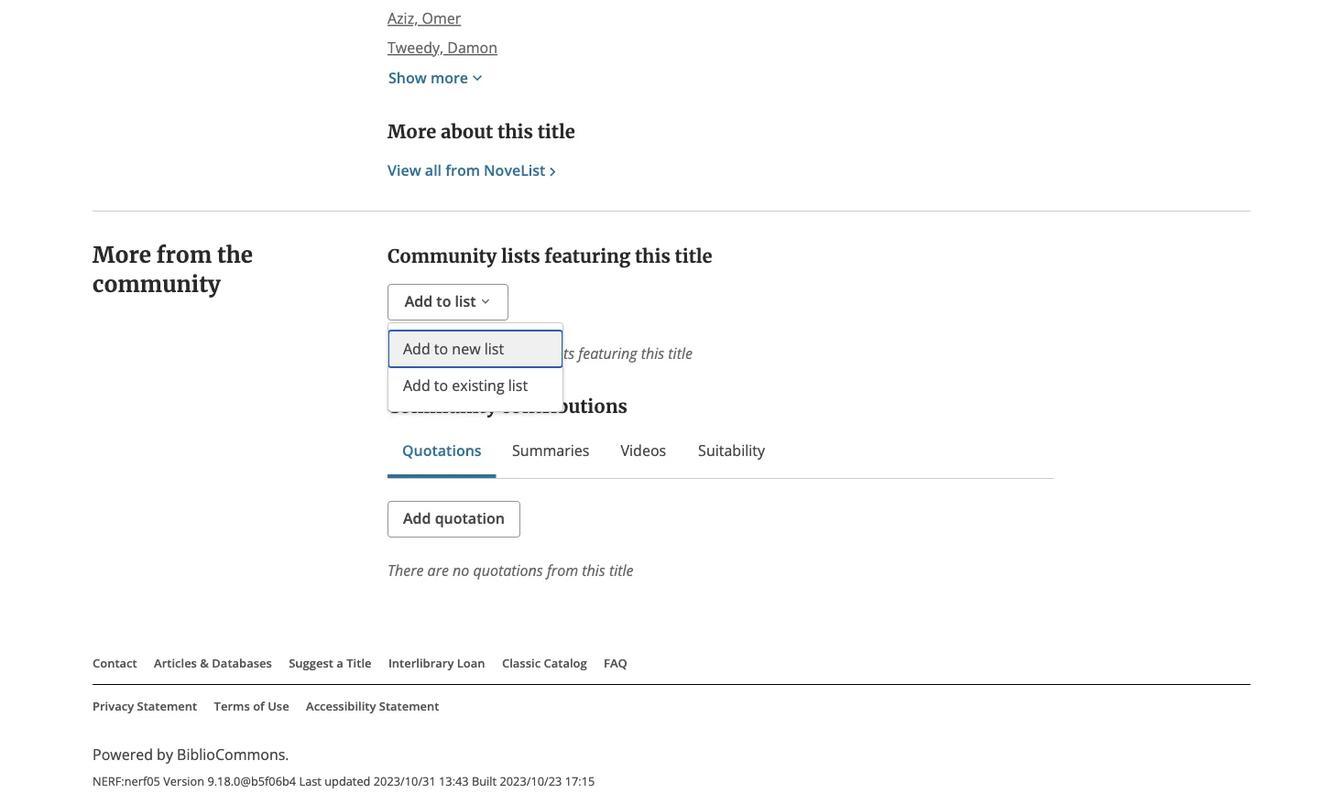 Task type: vqa. For each thing, say whether or not it's contained in the screenshot.
svg arrow medium up icon
no



Task type: locate. For each thing, give the bounding box(es) containing it.
there left new
[[388, 344, 424, 364]]

statement for privacy statement
[[137, 699, 197, 715]]

there down add quotation button
[[388, 561, 424, 581]]

0 vertical spatial community
[[93, 271, 221, 298]]

1 vertical spatial from
[[156, 242, 212, 269]]

interlibrary
[[389, 656, 454, 672]]

are left new
[[428, 344, 449, 364]]

1 are from the top
[[428, 344, 449, 364]]

more from the community
[[93, 242, 253, 298]]

2 horizontal spatial from
[[547, 561, 579, 581]]

add left the quotation
[[403, 509, 431, 529]]

2 there from the top
[[388, 561, 424, 581]]

list
[[455, 292, 476, 311], [485, 339, 504, 359], [509, 376, 528, 396]]

add to new list button
[[389, 331, 563, 368]]

lists up contributions
[[550, 344, 575, 364]]

add for add to list
[[405, 292, 433, 311]]

0 horizontal spatial from
[[156, 242, 212, 269]]

1 vertical spatial are
[[428, 561, 449, 581]]

interlibrary loan link
[[389, 656, 485, 672]]

view
[[388, 160, 421, 180]]

title
[[538, 121, 575, 144], [675, 245, 713, 268], [669, 344, 693, 364], [610, 561, 634, 581]]

0 vertical spatial list
[[455, 292, 476, 311]]

1 horizontal spatial from
[[446, 160, 480, 180]]

2 are from the top
[[428, 561, 449, 581]]

0 horizontal spatial lists
[[501, 245, 541, 268]]

show
[[389, 68, 427, 88]]

nerf:
[[93, 774, 124, 790]]

add
[[405, 292, 433, 311], [403, 339, 431, 359], [403, 376, 431, 396], [403, 509, 431, 529]]

more inside more from the community
[[93, 242, 151, 269]]

this
[[498, 121, 533, 144], [635, 245, 671, 268], [641, 344, 665, 364], [582, 561, 606, 581]]

omer
[[422, 8, 461, 28]]

community up existing
[[473, 344, 546, 364]]

no up add to existing list at the top
[[453, 344, 470, 364]]

svg chevron right image
[[544, 163, 562, 181]]

from right quotations
[[547, 561, 579, 581]]

svg chevron down image
[[469, 69, 487, 87]]

suggest a title link
[[289, 656, 372, 672]]

classic catalog
[[502, 656, 587, 672]]

classic
[[502, 656, 541, 672]]

0 vertical spatial there
[[388, 344, 424, 364]]

0 vertical spatial from
[[446, 160, 480, 180]]

the
[[217, 242, 253, 269]]

damon
[[448, 38, 498, 57]]

2 vertical spatial to
[[434, 376, 448, 396]]

community for from
[[93, 271, 221, 298]]

add to existing list button
[[389, 368, 563, 404]]

by
[[157, 745, 173, 765]]

there are no community lists featuring this title
[[388, 344, 693, 364]]

0 vertical spatial to
[[437, 292, 451, 311]]

are down add quotation button
[[428, 561, 449, 581]]

0 vertical spatial are
[[428, 344, 449, 364]]

to inside dropdown button
[[437, 292, 451, 311]]

add for add to new list
[[403, 339, 431, 359]]

aziz, omer link
[[388, 8, 461, 28]]

1 vertical spatial more
[[93, 242, 151, 269]]

0 vertical spatial featuring
[[545, 245, 631, 268]]

add quotation
[[403, 509, 505, 529]]

powered by bibliocommons. nerf: nerf05 version 9.18.0@b5f06b4 last updated 2023/10/31 13:43 built 2023/10/23 17:15
[[93, 745, 595, 790]]

to for new
[[434, 339, 448, 359]]

1 community from the top
[[388, 245, 497, 268]]

2 statement from the left
[[379, 699, 440, 715]]

from
[[446, 160, 480, 180], [156, 242, 212, 269], [547, 561, 579, 581]]

1 statement from the left
[[137, 699, 197, 715]]

2 community from the top
[[388, 396, 497, 419]]

summaries button
[[511, 440, 591, 462]]

0 vertical spatial more
[[388, 121, 437, 144]]

1 no from the top
[[453, 344, 470, 364]]

lists
[[501, 245, 541, 268], [550, 344, 575, 364]]

to
[[437, 292, 451, 311], [434, 339, 448, 359], [434, 376, 448, 396]]

show more button
[[388, 66, 488, 90]]

terms
[[214, 699, 250, 715]]

0 horizontal spatial list
[[455, 292, 476, 311]]

1 vertical spatial community
[[473, 344, 546, 364]]

use
[[268, 699, 289, 715]]

a
[[337, 656, 344, 672]]

1 vertical spatial community
[[388, 396, 497, 419]]

1 vertical spatial list
[[485, 339, 504, 359]]

from right all
[[446, 160, 480, 180]]

community inside more from the community
[[93, 271, 221, 298]]

version
[[163, 774, 205, 790]]

to left svg chevron down image
[[437, 292, 451, 311]]

community
[[388, 245, 497, 268], [388, 396, 497, 419]]

more about this title
[[388, 121, 575, 144]]

add left new
[[403, 339, 431, 359]]

add quotation button
[[388, 502, 521, 538]]

add for add to existing list
[[403, 376, 431, 396]]

2 no from the top
[[453, 561, 470, 581]]

contact link
[[93, 656, 137, 672]]

1 horizontal spatial list
[[485, 339, 504, 359]]

add down add to new list
[[403, 376, 431, 396]]

statement down the interlibrary in the bottom left of the page
[[379, 699, 440, 715]]

0 vertical spatial community
[[388, 245, 497, 268]]

2 vertical spatial list
[[509, 376, 528, 396]]

0 vertical spatial lists
[[501, 245, 541, 268]]

from left the
[[156, 242, 212, 269]]

novelist
[[484, 160, 546, 180]]

list for existing
[[509, 376, 528, 396]]

community
[[93, 271, 221, 298], [473, 344, 546, 364]]

statement
[[137, 699, 197, 715], [379, 699, 440, 715]]

community for community lists featuring this title
[[388, 245, 497, 268]]

no for quotations
[[453, 561, 470, 581]]

1 vertical spatial there
[[388, 561, 424, 581]]

svg chevron down image
[[478, 293, 493, 311]]

add up add to new list
[[405, 292, 433, 311]]

databases
[[212, 656, 272, 672]]

featuring
[[545, 245, 631, 268], [579, 344, 638, 364]]

list down there are no community lists featuring this title
[[509, 376, 528, 396]]

to for existing
[[434, 376, 448, 396]]

articles & databases link
[[154, 656, 272, 672]]

suitability button
[[697, 440, 767, 462]]

quotations button
[[402, 440, 482, 462]]

are for quotations
[[428, 561, 449, 581]]

statement down articles on the bottom left
[[137, 699, 197, 715]]

list inside dropdown button
[[455, 292, 476, 311]]

to for list
[[437, 292, 451, 311]]

list left svg chevron down image
[[455, 292, 476, 311]]

there for there are no quotations from this title
[[388, 561, 424, 581]]

&
[[200, 656, 209, 672]]

there
[[388, 344, 424, 364], [388, 561, 424, 581]]

0 horizontal spatial more
[[93, 242, 151, 269]]

1 horizontal spatial statement
[[379, 699, 440, 715]]

2 horizontal spatial list
[[509, 376, 528, 396]]

1 vertical spatial to
[[434, 339, 448, 359]]

list right new
[[485, 339, 504, 359]]

0 vertical spatial no
[[453, 344, 470, 364]]

more
[[431, 68, 469, 88]]

tweedy, damon
[[388, 38, 498, 57]]

interlibrary loan
[[389, 656, 485, 672]]

no
[[453, 344, 470, 364], [453, 561, 470, 581]]

0 horizontal spatial statement
[[137, 699, 197, 715]]

to left existing
[[434, 376, 448, 396]]

0 horizontal spatial community
[[93, 271, 221, 298]]

community down the
[[93, 271, 221, 298]]

view all from novelist link
[[388, 160, 562, 181]]

1 vertical spatial no
[[453, 561, 470, 581]]

community up quotations
[[388, 396, 497, 419]]

privacy
[[93, 699, 134, 715]]

1 horizontal spatial community
[[473, 344, 546, 364]]

to left new
[[434, 339, 448, 359]]

no left quotations
[[453, 561, 470, 581]]

1 there from the top
[[388, 344, 424, 364]]

community up 'add to list'
[[388, 245, 497, 268]]

add to list button
[[388, 284, 509, 321]]

1 horizontal spatial more
[[388, 121, 437, 144]]

add inside dropdown button
[[405, 292, 433, 311]]

lists up add to list dropdown button
[[501, 245, 541, 268]]

1 horizontal spatial lists
[[550, 344, 575, 364]]



Task type: describe. For each thing, give the bounding box(es) containing it.
1 vertical spatial lists
[[550, 344, 575, 364]]

terms of use
[[214, 699, 289, 715]]

last
[[299, 774, 322, 790]]

articles
[[154, 656, 197, 672]]

nerf05
[[124, 774, 160, 790]]

there are no quotations from this title
[[388, 561, 634, 581]]

there for there are no community lists featuring this title
[[388, 344, 424, 364]]

new
[[452, 339, 481, 359]]

2023/10/23
[[500, 774, 562, 790]]

faq
[[604, 656, 628, 672]]

built
[[472, 774, 497, 790]]

tweedy,
[[388, 38, 444, 57]]

add to new list
[[403, 339, 504, 359]]

privacy statement link
[[93, 699, 197, 715]]

community contributions
[[388, 396, 628, 419]]

existing
[[452, 376, 505, 396]]

view all from novelist
[[388, 160, 546, 180]]

articles & databases
[[154, 656, 272, 672]]

quotation
[[435, 509, 505, 529]]

from inside more from the community
[[156, 242, 212, 269]]

updated
[[325, 774, 371, 790]]

2023/10/31
[[374, 774, 436, 790]]

aziz,
[[388, 8, 418, 28]]

13:43
[[439, 774, 469, 790]]

community lists featuring this title
[[388, 245, 713, 268]]

videos button
[[620, 440, 667, 462]]

17:15
[[565, 774, 595, 790]]

quotations
[[402, 441, 482, 461]]

accessibility statement
[[306, 699, 440, 715]]

1 vertical spatial featuring
[[579, 344, 638, 364]]

summaries
[[512, 441, 590, 461]]

9.18.0@b5f06b4
[[208, 774, 296, 790]]

suitability
[[699, 441, 765, 461]]

contact
[[93, 656, 137, 672]]

add for add quotation
[[403, 509, 431, 529]]

loan
[[457, 656, 485, 672]]

more for more about this title
[[388, 121, 437, 144]]

terms of use link
[[214, 699, 289, 715]]

about
[[441, 121, 493, 144]]

tweedy, damon link
[[388, 38, 498, 57]]

classic catalog link
[[502, 656, 587, 672]]

suggest
[[289, 656, 334, 672]]

suggest a title
[[289, 656, 372, 672]]

aziz, omer
[[388, 8, 461, 28]]

show more
[[389, 68, 469, 88]]

statement for accessibility statement
[[379, 699, 440, 715]]

add to existing list
[[403, 376, 528, 396]]

community for are
[[473, 344, 546, 364]]

videos
[[621, 441, 667, 461]]

accessibility
[[306, 699, 376, 715]]

accessibility statement link
[[306, 699, 440, 715]]

bibliocommons.
[[177, 745, 289, 765]]

no for community
[[453, 344, 470, 364]]

quotations
[[473, 561, 543, 581]]

list for new
[[485, 339, 504, 359]]

of
[[253, 699, 265, 715]]

more for more from the community
[[93, 242, 151, 269]]

are for community
[[428, 344, 449, 364]]

add to list
[[405, 292, 476, 311]]

contributions
[[501, 396, 628, 419]]

title
[[347, 656, 372, 672]]

community for community contributions
[[388, 396, 497, 419]]

2 vertical spatial from
[[547, 561, 579, 581]]

all
[[425, 160, 442, 180]]

privacy statement
[[93, 699, 197, 715]]

powered
[[93, 745, 153, 765]]

catalog
[[544, 656, 587, 672]]

faq link
[[604, 656, 628, 672]]



